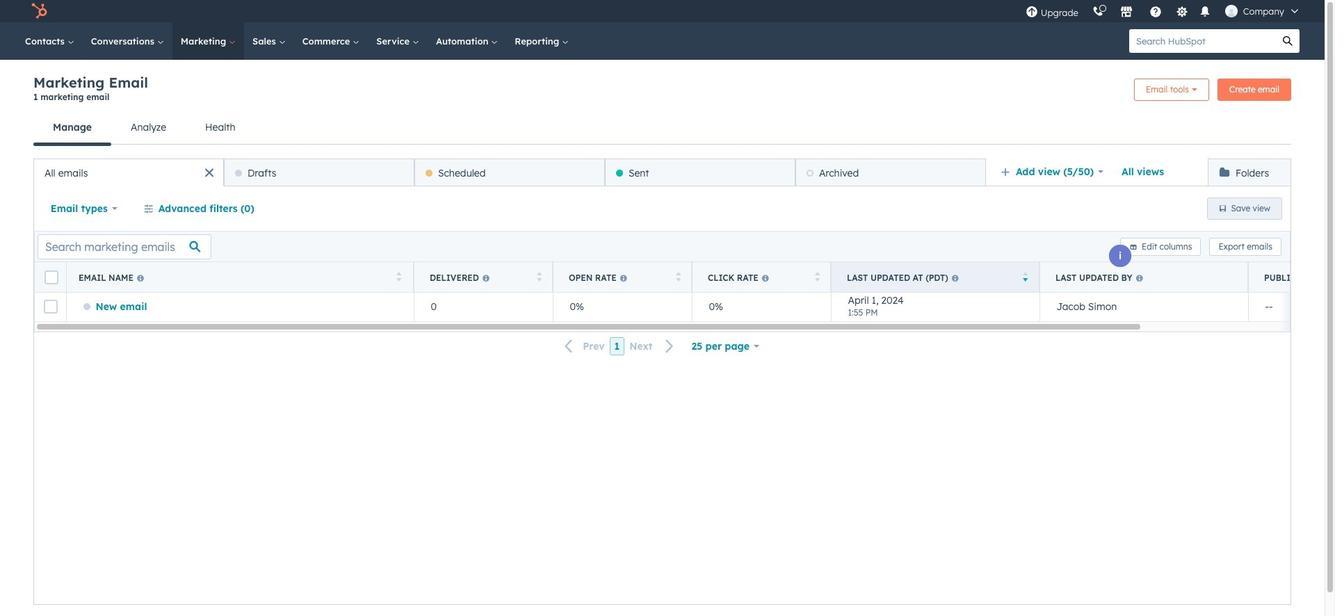 Task type: locate. For each thing, give the bounding box(es) containing it.
jacob simon image
[[1226, 5, 1238, 17]]

2 press to sort. element from the left
[[537, 272, 542, 284]]

press to sort. image
[[397, 272, 402, 281], [537, 272, 542, 281], [676, 272, 681, 281], [815, 272, 820, 281]]

press to sort. element
[[397, 272, 402, 284], [537, 272, 542, 284], [676, 272, 681, 284], [815, 272, 820, 284]]

menu
[[1019, 0, 1309, 22]]

banner
[[33, 74, 1292, 111]]

navigation
[[33, 111, 1292, 145]]

Search marketing emails search field
[[38, 234, 212, 259]]

Search HubSpot search field
[[1130, 29, 1277, 53]]

marketplaces image
[[1121, 6, 1133, 19]]

column header
[[1040, 262, 1250, 293]]



Task type: describe. For each thing, give the bounding box(es) containing it.
descending sort. press to sort ascending. element
[[1023, 272, 1029, 284]]

3 press to sort. image from the left
[[676, 272, 681, 281]]

pagination navigation
[[557, 337, 683, 356]]

1 press to sort. element from the left
[[397, 272, 402, 284]]

4 press to sort. element from the left
[[815, 272, 820, 284]]

1 press to sort. image from the left
[[397, 272, 402, 281]]

2 press to sort. image from the left
[[537, 272, 542, 281]]

4 press to sort. image from the left
[[815, 272, 820, 281]]

3 press to sort. element from the left
[[676, 272, 681, 284]]

descending sort. press to sort ascending. image
[[1023, 272, 1029, 281]]



Task type: vqa. For each thing, say whether or not it's contained in the screenshot.
Press to sort. icon related to 1st press to sort. Element from the right
yes



